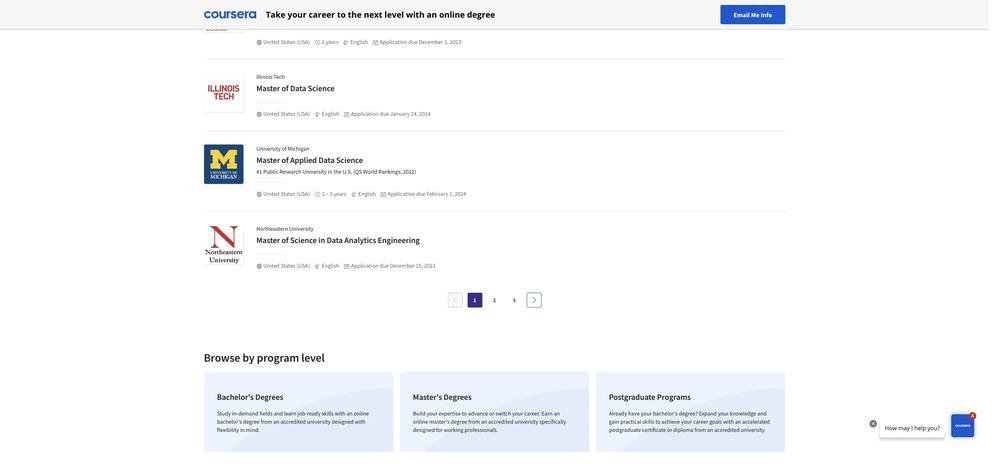 Task type: describe. For each thing, give the bounding box(es) containing it.
browse
[[204, 350, 240, 365]]

1 for 1 – 3 years
[[322, 190, 325, 197]]

degrees for bachelor's degrees
[[255, 392, 283, 402]]

study in-demand fields and learn job-ready skills with an online bachelor's degree from an accredited university designed with flexibility in mind.
[[217, 410, 369, 434]]

science inside university of michigan master of applied data science #1 public research university in the u.s. (qs world rankings, 2022)
[[336, 155, 363, 165]]

due for application due december 15, 2023
[[380, 262, 389, 269]]

to for advance
[[462, 410, 467, 417]]

accredited for bachelor's degrees
[[280, 418, 306, 425]]

application due december 15, 2023
[[351, 262, 435, 269]]

working
[[444, 426, 463, 434]]

research
[[279, 168, 301, 175]]

3 inside button
[[513, 296, 516, 304]]

applied
[[290, 155, 317, 165]]

practical
[[620, 418, 641, 425]]

#1
[[256, 168, 262, 175]]

14,
[[411, 110, 418, 117]]

science inside northeastern university master of science in data analytics engineering
[[290, 235, 317, 245]]

united states (usa) for of
[[263, 38, 310, 46]]

in inside study in-demand fields and learn job-ready skills with an online bachelor's degree from an accredited university designed with flexibility in mind.
[[240, 426, 245, 434]]

me
[[751, 10, 759, 19]]

application due december 1, 2023
[[380, 38, 461, 46]]

next
[[364, 9, 382, 20]]

advance
[[468, 410, 488, 417]]

and inside already have your bachelor's degree? expand your knowledge and gain practical skills to achieve your career goals with an accelerated postgraduate certificate or diploma from an accredited university.
[[757, 410, 767, 417]]

(usa) for tech
[[297, 110, 310, 117]]

3 button
[[507, 293, 522, 308]]

university inside northeastern university master of science in data analytics engineering
[[289, 225, 313, 232]]

the inside the master of science in data science #38 university in the world (academic ranking of world universities, 2019)
[[297, 16, 305, 23]]

united states (usa) for university
[[263, 262, 310, 269]]

degree for master's degrees
[[451, 418, 467, 425]]

skills inside study in-demand fields and learn job-ready skills with an online bachelor's degree from an accredited university designed with flexibility in mind.
[[322, 410, 334, 417]]

2022)
[[403, 168, 416, 175]]

2024 for application due january 14, 2024
[[419, 110, 431, 117]]

application due january 14, 2024
[[351, 110, 431, 117]]

postgraduate
[[609, 392, 655, 402]]

to inside already have your bachelor's degree? expand your knowledge and gain practical skills to achieve your career goals with an accelerated postgraduate certificate or diploma from an accredited university.
[[655, 418, 660, 425]]

0 horizontal spatial career
[[309, 9, 335, 20]]

certificate
[[642, 426, 666, 434]]

your up goals
[[718, 410, 729, 417]]

achieve
[[662, 418, 680, 425]]

build your expertise to advance or switch your career. earn an online master's degree from an accredited university specifically designed for working professionals.
[[413, 410, 566, 434]]

engineering
[[378, 235, 420, 245]]

(usa) for of
[[297, 38, 310, 46]]

2 horizontal spatial the
[[348, 9, 362, 20]]

northeastern university master of science in data analytics engineering
[[256, 225, 420, 245]]

university for master's degrees
[[515, 418, 538, 425]]

career inside already have your bachelor's degree? expand your knowledge and gain practical skills to achieve your career goals with an accelerated postgraduate certificate or diploma from an accredited university.
[[693, 418, 708, 425]]

states for of
[[281, 38, 295, 46]]

bachelor's inside already have your bachelor's degree? expand your knowledge and gain practical skills to achieve your career goals with an accelerated postgraduate certificate or diploma from an accredited university.
[[653, 410, 678, 417]]

goals
[[710, 418, 722, 425]]

2 years
[[322, 38, 339, 46]]

designed inside study in-demand fields and learn job-ready skills with an online bachelor's degree from an accredited university designed with flexibility in mind.
[[332, 418, 354, 425]]

already have your bachelor's degree? expand your knowledge and gain practical skills to achieve your career goals with an accelerated postgraduate certificate or diploma from an accredited university.
[[609, 410, 770, 434]]

application for application due january 14, 2024
[[351, 110, 379, 117]]

by
[[243, 350, 255, 365]]

master of science in data science #38 university in the world (academic ranking of world universities, 2019)
[[256, 3, 434, 23]]

info
[[761, 10, 772, 19]]

0 horizontal spatial 3
[[330, 190, 333, 197]]

browse by program level
[[204, 350, 325, 365]]

2 button
[[487, 293, 502, 308]]

university inside the master of science in data science #38 university in the world (academic ranking of world universities, 2019)
[[266, 16, 290, 23]]

states for university
[[281, 262, 295, 269]]

knowledge
[[730, 410, 756, 417]]

degrees for master's degrees
[[444, 392, 472, 402]]

master's
[[429, 418, 450, 425]]

university down the applied
[[302, 168, 327, 175]]

2 for 2
[[493, 296, 496, 304]]

united for master of science in data analytics engineering
[[263, 262, 280, 269]]

world left (academic
[[306, 16, 321, 23]]

1, for december
[[444, 38, 449, 46]]

in inside university of michigan master of applied data science #1 public research university in the u.s. (qs world rankings, 2022)
[[328, 168, 332, 175]]

go to next page image
[[531, 297, 537, 303]]

bachelor's inside study in-demand fields and learn job-ready skills with an online bachelor's degree from an accredited university designed with flexibility in mind.
[[217, 418, 242, 425]]

email me info button
[[721, 5, 785, 24]]

analytics
[[344, 235, 376, 245]]

february
[[427, 190, 448, 197]]

united for master of data science
[[263, 110, 280, 117]]

professionals.
[[465, 426, 498, 434]]

december for 15,
[[390, 262, 415, 269]]

1 vertical spatial level
[[301, 350, 325, 365]]

northeastern university image
[[204, 225, 243, 264]]

illinois tech master of data science
[[256, 73, 335, 93]]

from for bachelor's degrees
[[261, 418, 272, 425]]

career.
[[524, 410, 541, 417]]

gain
[[609, 418, 619, 425]]

and inside study in-demand fields and learn job-ready skills with an online bachelor's degree from an accredited university designed with flexibility in mind.
[[274, 410, 283, 417]]

job-
[[298, 410, 307, 417]]

master inside illinois tech master of data science
[[256, 83, 280, 93]]

public
[[263, 168, 278, 175]]

degree for bachelor's degrees
[[243, 418, 260, 425]]

in right take
[[291, 16, 296, 23]]

1 button
[[467, 293, 482, 308]]

bachelor's degrees
[[217, 392, 283, 402]]

university.
[[741, 426, 766, 434]]

expertise
[[439, 410, 461, 417]]

rankings,
[[379, 168, 402, 175]]

study
[[217, 410, 231, 417]]

master's degrees
[[413, 392, 472, 402]]

1 for 1
[[473, 296, 476, 304]]

from inside already have your bachelor's degree? expand your knowledge and gain practical skills to achieve your career goals with an accelerated postgraduate certificate or diploma from an accredited university.
[[695, 426, 706, 434]]

universities,
[[390, 16, 420, 23]]

online for master's degrees
[[413, 418, 428, 425]]

program
[[257, 350, 299, 365]]

your up the master's
[[427, 410, 438, 417]]

master inside northeastern university master of science in data analytics engineering
[[256, 235, 280, 245]]

university of michigan master of applied data science #1 public research university in the u.s. (qs world rankings, 2022)
[[256, 145, 416, 175]]



Task type: vqa. For each thing, say whether or not it's contained in the screenshot.
4th United States (USA)
yes



Task type: locate. For each thing, give the bounding box(es) containing it.
1 horizontal spatial 1,
[[449, 190, 454, 197]]

in left mind.
[[240, 426, 245, 434]]

to for the
[[337, 9, 346, 20]]

united states (usa) for tech
[[263, 110, 310, 117]]

2 right '1' button
[[493, 296, 496, 304]]

2024 right 14,
[[419, 110, 431, 117]]

december down 2019)
[[419, 38, 443, 46]]

0 horizontal spatial accredited
[[280, 418, 306, 425]]

already
[[609, 410, 627, 417]]

0 vertical spatial years
[[326, 38, 339, 46]]

0 vertical spatial 2
[[322, 38, 325, 46]]

#38
[[256, 16, 265, 23]]

0 horizontal spatial from
[[261, 418, 272, 425]]

0 horizontal spatial designed
[[332, 418, 354, 425]]

master inside the master of science in data science #38 university in the world (academic ranking of world universities, 2019)
[[256, 3, 280, 13]]

0 horizontal spatial to
[[337, 9, 346, 20]]

flexibility
[[217, 426, 239, 434]]

with inside already have your bachelor's degree? expand your knowledge and gain practical skills to achieve your career goals with an accelerated postgraduate certificate or diploma from an accredited university.
[[723, 418, 734, 425]]

states
[[281, 38, 295, 46], [281, 110, 295, 117], [281, 190, 295, 197], [281, 262, 295, 269]]

2 master from the top
[[256, 83, 280, 93]]

in left the u.s.
[[328, 168, 332, 175]]

united for #38 university in the world (academic ranking of world universities, 2019)
[[263, 38, 280, 46]]

application
[[380, 38, 407, 46], [351, 110, 379, 117], [388, 190, 415, 197], [351, 262, 379, 269]]

from right diploma
[[695, 426, 706, 434]]

master
[[256, 3, 280, 13], [256, 83, 280, 93], [256, 155, 280, 165], [256, 235, 280, 245]]

2 horizontal spatial online
[[439, 9, 465, 20]]

united down illinois
[[263, 110, 280, 117]]

with
[[406, 9, 425, 20], [335, 410, 345, 417], [355, 418, 365, 425], [723, 418, 734, 425]]

3 master from the top
[[256, 155, 280, 165]]

accredited inside study in-demand fields and learn job-ready skills with an online bachelor's degree from an accredited university designed with flexibility in mind.
[[280, 418, 306, 425]]

1 vertical spatial 2024
[[455, 190, 466, 197]]

0 vertical spatial bachelor's
[[653, 410, 678, 417]]

application left january
[[351, 110, 379, 117]]

degrees up fields
[[255, 392, 283, 402]]

northeastern
[[256, 225, 288, 232]]

data inside illinois tech master of data science
[[290, 83, 306, 93]]

degree inside build your expertise to advance or switch your career. earn an online master's degree from an accredited university specifically designed for working professionals.
[[451, 418, 467, 425]]

1 horizontal spatial to
[[462, 410, 467, 417]]

1 master from the top
[[256, 3, 280, 13]]

master's
[[413, 392, 442, 402]]

1 inside button
[[473, 296, 476, 304]]

states down research
[[281, 190, 295, 197]]

level right next
[[385, 9, 404, 20]]

in inside northeastern university master of science in data analytics engineering
[[318, 235, 325, 245]]

0 vertical spatial online
[[439, 9, 465, 20]]

from inside study in-demand fields and learn job-ready skills with an online bachelor's degree from an accredited university designed with flexibility in mind.
[[261, 418, 272, 425]]

3 (usa) from the top
[[297, 190, 310, 197]]

2 vertical spatial online
[[413, 418, 428, 425]]

2 inside button
[[493, 296, 496, 304]]

bachelor's
[[653, 410, 678, 417], [217, 418, 242, 425]]

0 vertical spatial 1
[[322, 190, 325, 197]]

1 vertical spatial to
[[462, 410, 467, 417]]

3
[[330, 190, 333, 197], [513, 296, 516, 304]]

of inside illinois tech master of data science
[[282, 83, 289, 93]]

(usa) for university
[[297, 262, 310, 269]]

and
[[274, 410, 283, 417], [757, 410, 767, 417]]

4 states from the top
[[281, 262, 295, 269]]

years down (academic
[[326, 38, 339, 46]]

4 united from the top
[[263, 262, 280, 269]]

2 university from the left
[[515, 418, 538, 425]]

1 horizontal spatial from
[[468, 418, 480, 425]]

university
[[266, 16, 290, 23], [256, 145, 281, 152], [302, 168, 327, 175], [289, 225, 313, 232]]

accredited inside already have your bachelor's degree? expand your knowledge and gain practical skills to achieve your career goals with an accelerated postgraduate certificate or diploma from an accredited university.
[[714, 426, 740, 434]]

from inside build your expertise to advance or switch your career. earn an online master's degree from an accredited university specifically designed for working professionals.
[[468, 418, 480, 425]]

2024 right february
[[455, 190, 466, 197]]

1 vertical spatial 1
[[473, 296, 476, 304]]

degree?
[[679, 410, 698, 417]]

or
[[489, 410, 494, 417], [667, 426, 672, 434]]

states down illinois tech master of data science
[[281, 110, 295, 117]]

and up accelerated
[[757, 410, 767, 417]]

for
[[436, 426, 443, 434]]

bachelor's up the flexibility
[[217, 418, 242, 425]]

university for bachelor's degrees
[[307, 418, 331, 425]]

to up certificate on the right of page
[[655, 418, 660, 425]]

or inside build your expertise to advance or switch your career. earn an online master's degree from an accredited university specifically designed for working professionals.
[[489, 410, 494, 417]]

united states (usa) down northeastern
[[263, 262, 310, 269]]

accredited for master's degrees
[[488, 418, 514, 425]]

online for bachelor's degrees
[[354, 410, 369, 417]]

career up 2 years
[[309, 9, 335, 20]]

data inside northeastern university master of science in data analytics engineering
[[327, 235, 343, 245]]

your down 'degree?'
[[681, 418, 692, 425]]

in
[[318, 3, 325, 13], [291, 16, 296, 23], [328, 168, 332, 175], [318, 235, 325, 245], [240, 426, 245, 434]]

michigan
[[288, 145, 309, 152]]

accredited down learn
[[280, 418, 306, 425]]

switch
[[496, 410, 511, 417]]

0 vertical spatial skills
[[322, 410, 334, 417]]

2 united from the top
[[263, 110, 280, 117]]

email
[[734, 10, 750, 19]]

2 and from the left
[[757, 410, 767, 417]]

0 vertical spatial 2024
[[419, 110, 431, 117]]

0 horizontal spatial 1
[[322, 190, 325, 197]]

united states (usa) down take
[[263, 38, 310, 46]]

due down engineering
[[380, 262, 389, 269]]

email me info
[[734, 10, 772, 19]]

0 horizontal spatial december
[[390, 262, 415, 269]]

skills right ready
[[322, 410, 334, 417]]

1 vertical spatial or
[[667, 426, 672, 434]]

illinois tech image
[[204, 73, 243, 112]]

united down #38 at the left top of the page
[[263, 38, 280, 46]]

application for application due february 1, 2024
[[388, 190, 415, 197]]

build
[[413, 410, 426, 417]]

or inside already have your bachelor's degree? expand your knowledge and gain practical skills to achieve your career goals with an accelerated postgraduate certificate or diploma from an accredited university.
[[667, 426, 672, 434]]

3 right –
[[330, 190, 333, 197]]

2 horizontal spatial to
[[655, 418, 660, 425]]

0 vertical spatial 3
[[330, 190, 333, 197]]

1 horizontal spatial level
[[385, 9, 404, 20]]

university right #38 at the left top of the page
[[266, 16, 290, 23]]

to left the ranking
[[337, 9, 346, 20]]

3 right the 2 button
[[513, 296, 516, 304]]

2 (usa) from the top
[[297, 110, 310, 117]]

2019)
[[421, 16, 434, 23]]

1 vertical spatial designed
[[413, 426, 435, 434]]

1 united from the top
[[263, 38, 280, 46]]

world right (qs
[[363, 168, 377, 175]]

3 united states (usa) from the top
[[263, 190, 310, 197]]

1 horizontal spatial bachelor's
[[653, 410, 678, 417]]

accredited inside build your expertise to advance or switch your career. earn an online master's degree from an accredited university specifically designed for working professionals.
[[488, 418, 514, 425]]

fields
[[260, 410, 273, 417]]

specifically
[[539, 418, 566, 425]]

in left analytics
[[318, 235, 325, 245]]

1 vertical spatial december
[[390, 262, 415, 269]]

–
[[326, 190, 329, 197]]

1 horizontal spatial the
[[334, 168, 341, 175]]

1 – 3 years
[[322, 190, 346, 197]]

university inside study in-demand fields and learn job-ready skills with an online bachelor's degree from an accredited university designed with flexibility in mind.
[[307, 418, 331, 425]]

years
[[326, 38, 339, 46], [334, 190, 346, 197]]

degrees up expertise
[[444, 392, 472, 402]]

mind.
[[246, 426, 260, 434]]

1 and from the left
[[274, 410, 283, 417]]

the left next
[[348, 9, 362, 20]]

tech
[[274, 73, 285, 80]]

2024
[[419, 110, 431, 117], [455, 190, 466, 197]]

1 vertical spatial online
[[354, 410, 369, 417]]

1 vertical spatial 2023
[[424, 262, 435, 269]]

illinois
[[256, 73, 272, 80]]

years right –
[[334, 190, 346, 197]]

your
[[288, 9, 307, 20], [427, 410, 438, 417], [512, 410, 523, 417], [641, 410, 652, 417], [718, 410, 729, 417], [681, 418, 692, 425]]

accelerated
[[742, 418, 770, 425]]

2023 for application due december 15, 2023
[[424, 262, 435, 269]]

from for master's degrees
[[468, 418, 480, 425]]

1 states from the top
[[281, 38, 295, 46]]

list
[[201, 368, 789, 452]]

united down northeastern
[[263, 262, 280, 269]]

2 united states (usa) from the top
[[263, 110, 310, 117]]

1 vertical spatial skills
[[642, 418, 654, 425]]

due for application due december 1, 2023
[[408, 38, 418, 46]]

list containing bachelor's degrees
[[201, 368, 789, 452]]

1 vertical spatial career
[[693, 418, 708, 425]]

online inside study in-demand fields and learn job-ready skills with an online bachelor's degree from an accredited university designed with flexibility in mind.
[[354, 410, 369, 417]]

due
[[408, 38, 418, 46], [380, 110, 389, 117], [416, 190, 425, 197], [380, 262, 389, 269]]

1 horizontal spatial and
[[757, 410, 767, 417]]

2
[[322, 38, 325, 46], [493, 296, 496, 304]]

1 horizontal spatial 2023
[[450, 38, 461, 46]]

1 university from the left
[[307, 418, 331, 425]]

postgraduate programs
[[609, 392, 691, 402]]

2 degrees from the left
[[444, 392, 472, 402]]

online inside build your expertise to advance or switch your career. earn an online master's degree from an accredited university specifically designed for working professionals.
[[413, 418, 428, 425]]

world left universities,
[[375, 16, 389, 23]]

in up (academic
[[318, 3, 325, 13]]

0 horizontal spatial the
[[297, 16, 305, 23]]

0 horizontal spatial skills
[[322, 410, 334, 417]]

skills inside already have your bachelor's degree? expand your knowledge and gain practical skills to achieve your career goals with an accelerated postgraduate certificate or diploma from an accredited university.
[[642, 418, 654, 425]]

due for application due january 14, 2024
[[380, 110, 389, 117]]

designed inside build your expertise to advance or switch your career. earn an online master's degree from an accredited university specifically designed for working professionals.
[[413, 426, 435, 434]]

1 horizontal spatial 3
[[513, 296, 516, 304]]

2 down (academic
[[322, 38, 325, 46]]

or down achieve
[[667, 426, 672, 434]]

due down universities,
[[408, 38, 418, 46]]

data
[[327, 3, 343, 13], [290, 83, 306, 93], [318, 155, 335, 165], [327, 235, 343, 245]]

1 vertical spatial 3
[[513, 296, 516, 304]]

university of michigan image
[[204, 145, 243, 184]]

to
[[337, 9, 346, 20], [462, 410, 467, 417], [655, 418, 660, 425]]

0 horizontal spatial and
[[274, 410, 283, 417]]

0 vertical spatial or
[[489, 410, 494, 417]]

science
[[290, 3, 317, 13], [344, 3, 371, 13], [308, 83, 335, 93], [336, 155, 363, 165], [290, 235, 317, 245]]

from down fields
[[261, 418, 272, 425]]

united states (usa)
[[263, 38, 310, 46], [263, 110, 310, 117], [263, 190, 310, 197], [263, 262, 310, 269]]

2023 for application due december 1, 2023
[[450, 38, 461, 46]]

2 horizontal spatial from
[[695, 426, 706, 434]]

science inside illinois tech master of data science
[[308, 83, 335, 93]]

earn
[[542, 410, 553, 417]]

university right northeastern
[[289, 225, 313, 232]]

application for application due december 1, 2023
[[380, 38, 407, 46]]

take
[[266, 9, 286, 20]]

application due february 1, 2024
[[388, 190, 466, 197]]

2024 for application due february 1, 2024
[[455, 190, 466, 197]]

1 horizontal spatial degrees
[[444, 392, 472, 402]]

have
[[628, 410, 640, 417]]

level
[[385, 9, 404, 20], [301, 350, 325, 365]]

1 vertical spatial bachelor's
[[217, 418, 242, 425]]

1 left –
[[322, 190, 325, 197]]

united down public
[[263, 190, 280, 197]]

learn
[[284, 410, 296, 417]]

0 horizontal spatial 2
[[322, 38, 325, 46]]

0 horizontal spatial level
[[301, 350, 325, 365]]

in-
[[232, 410, 238, 417]]

demand
[[238, 410, 258, 417]]

the left the u.s.
[[334, 168, 341, 175]]

master up #38 at the left top of the page
[[256, 3, 280, 13]]

1 horizontal spatial 1
[[473, 296, 476, 304]]

level right the program
[[301, 350, 325, 365]]

bachelor's up achieve
[[653, 410, 678, 417]]

0 horizontal spatial or
[[489, 410, 494, 417]]

1 horizontal spatial designed
[[413, 426, 435, 434]]

1 vertical spatial 1,
[[449, 190, 454, 197]]

0 vertical spatial december
[[419, 38, 443, 46]]

english
[[350, 38, 368, 46], [322, 110, 339, 117], [358, 190, 376, 197], [322, 262, 339, 269]]

degrees
[[255, 392, 283, 402], [444, 392, 472, 402]]

application for application due december 15, 2023
[[351, 262, 379, 269]]

accredited down switch on the right bottom
[[488, 418, 514, 425]]

the
[[348, 9, 362, 20], [297, 16, 305, 23], [334, 168, 341, 175]]

1, for february
[[449, 190, 454, 197]]

3 united from the top
[[263, 190, 280, 197]]

december
[[419, 38, 443, 46], [390, 262, 415, 269]]

postgraduate
[[609, 426, 641, 434]]

january
[[390, 110, 410, 117]]

0 horizontal spatial degrees
[[255, 392, 283, 402]]

university
[[307, 418, 331, 425], [515, 418, 538, 425]]

due left january
[[380, 110, 389, 117]]

december left 15,
[[390, 262, 415, 269]]

states down northeastern
[[281, 262, 295, 269]]

an
[[427, 9, 437, 20], [347, 410, 353, 417], [554, 410, 560, 417], [273, 418, 279, 425], [481, 418, 487, 425], [735, 418, 741, 425], [707, 426, 713, 434]]

0 vertical spatial 2023
[[450, 38, 461, 46]]

1 left the 2 button
[[473, 296, 476, 304]]

1 horizontal spatial 2
[[493, 296, 496, 304]]

application down 2022)
[[388, 190, 415, 197]]

ranking
[[348, 16, 368, 23]]

expand
[[699, 410, 717, 417]]

programs
[[657, 392, 691, 402]]

accredited down goals
[[714, 426, 740, 434]]

bachelor's
[[217, 392, 254, 402]]

application down universities,
[[380, 38, 407, 46]]

3 states from the top
[[281, 190, 295, 197]]

of
[[282, 3, 289, 13], [369, 16, 374, 23], [282, 83, 289, 93], [282, 145, 287, 152], [282, 155, 289, 165], [282, 235, 289, 245]]

application down analytics
[[351, 262, 379, 269]]

states down take
[[281, 38, 295, 46]]

to left advance
[[462, 410, 467, 417]]

0 horizontal spatial 2024
[[419, 110, 431, 117]]

0 vertical spatial 1,
[[444, 38, 449, 46]]

coursera image
[[204, 8, 256, 21]]

2 vertical spatial to
[[655, 418, 660, 425]]

designed
[[332, 418, 354, 425], [413, 426, 435, 434]]

master down illinois
[[256, 83, 280, 93]]

2 states from the top
[[281, 110, 295, 117]]

0 horizontal spatial 1,
[[444, 38, 449, 46]]

university of colorado boulder image
[[204, 0, 243, 32]]

united states (usa) down research
[[263, 190, 310, 197]]

1 horizontal spatial skills
[[642, 418, 654, 425]]

the inside university of michigan master of applied data science #1 public research university in the u.s. (qs world rankings, 2022)
[[334, 168, 341, 175]]

2 for 2 years
[[322, 38, 325, 46]]

1 horizontal spatial accredited
[[488, 418, 514, 425]]

1 horizontal spatial university
[[515, 418, 538, 425]]

master down northeastern
[[256, 235, 280, 245]]

u.s.
[[343, 168, 352, 175]]

master inside university of michigan master of applied data science #1 public research university in the u.s. (qs world rankings, 2022)
[[256, 155, 280, 165]]

2 horizontal spatial accredited
[[714, 426, 740, 434]]

data inside university of michigan master of applied data science #1 public research university in the u.s. (qs world rankings, 2022)
[[318, 155, 335, 165]]

of inside northeastern university master of science in data analytics engineering
[[282, 235, 289, 245]]

to inside build your expertise to advance or switch your career. earn an online master's degree from an accredited university specifically designed for working professionals.
[[462, 410, 467, 417]]

due left february
[[416, 190, 425, 197]]

1 united states (usa) from the top
[[263, 38, 310, 46]]

1 horizontal spatial or
[[667, 426, 672, 434]]

your right take
[[288, 9, 307, 20]]

data inside the master of science in data science #38 university in the world (academic ranking of world universities, 2019)
[[327, 3, 343, 13]]

0 horizontal spatial bachelor's
[[217, 418, 242, 425]]

world inside university of michigan master of applied data science #1 public research university in the u.s. (qs world rankings, 2022)
[[363, 168, 377, 175]]

4 united states (usa) from the top
[[263, 262, 310, 269]]

4 master from the top
[[256, 235, 280, 245]]

1 degrees from the left
[[255, 392, 283, 402]]

career down expand
[[693, 418, 708, 425]]

1 horizontal spatial 2024
[[455, 190, 466, 197]]

and left learn
[[274, 410, 283, 417]]

0 vertical spatial level
[[385, 9, 404, 20]]

university inside build your expertise to advance or switch your career. earn an online master's degree from an accredited university specifically designed for working professionals.
[[515, 418, 538, 425]]

diploma
[[673, 426, 693, 434]]

the right take
[[297, 16, 305, 23]]

skills up certificate on the right of page
[[642, 418, 654, 425]]

your right switch on the right bottom
[[512, 410, 523, 417]]

0 horizontal spatial online
[[354, 410, 369, 417]]

december for 1,
[[419, 38, 443, 46]]

your right "have"
[[641, 410, 652, 417]]

0 horizontal spatial 2023
[[424, 262, 435, 269]]

0 vertical spatial designed
[[332, 418, 354, 425]]

ready
[[307, 410, 321, 417]]

university down career.
[[515, 418, 538, 425]]

states for tech
[[281, 110, 295, 117]]

united states (usa) down illinois tech master of data science
[[263, 110, 310, 117]]

15,
[[416, 262, 423, 269]]

from down advance
[[468, 418, 480, 425]]

1 horizontal spatial career
[[693, 418, 708, 425]]

0 vertical spatial to
[[337, 9, 346, 20]]

1 vertical spatial 2
[[493, 296, 496, 304]]

master up public
[[256, 155, 280, 165]]

united
[[263, 38, 280, 46], [263, 110, 280, 117], [263, 190, 280, 197], [263, 262, 280, 269]]

1 horizontal spatial december
[[419, 38, 443, 46]]

university up public
[[256, 145, 281, 152]]

take your career to the next level with an online degree
[[266, 9, 495, 20]]

1 vertical spatial years
[[334, 190, 346, 197]]

0 vertical spatial career
[[309, 9, 335, 20]]

1 horizontal spatial online
[[413, 418, 428, 425]]

university down ready
[[307, 418, 331, 425]]

(academic
[[322, 16, 347, 23]]

or left switch on the right bottom
[[489, 410, 494, 417]]

due for application due february 1, 2024
[[416, 190, 425, 197]]

4 (usa) from the top
[[297, 262, 310, 269]]

(qs
[[353, 168, 362, 175]]

0 horizontal spatial university
[[307, 418, 331, 425]]

degree inside study in-demand fields and learn job-ready skills with an online bachelor's degree from an accredited university designed with flexibility in mind.
[[243, 418, 260, 425]]

1 (usa) from the top
[[297, 38, 310, 46]]



